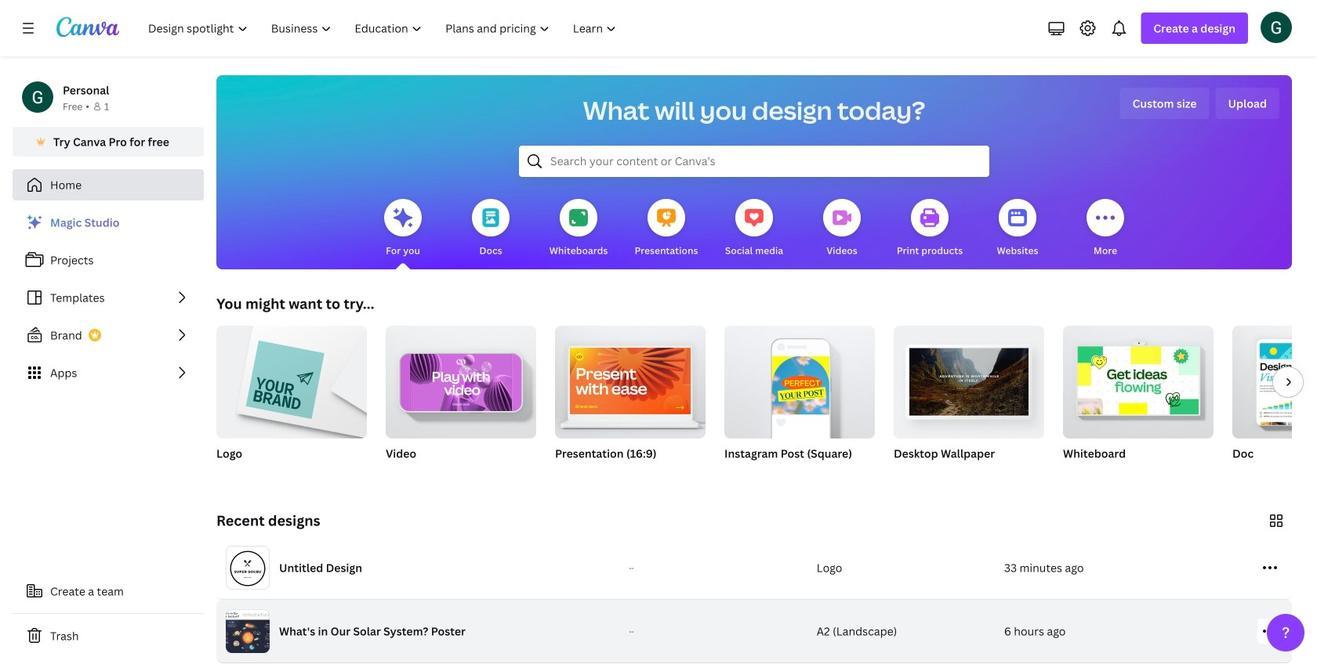 Task type: vqa. For each thing, say whether or not it's contained in the screenshot.
Found
no



Task type: locate. For each thing, give the bounding box(es) containing it.
None search field
[[519, 146, 990, 177]]

greg robinson image
[[1261, 12, 1292, 43]]

list
[[13, 207, 204, 389]]

group
[[216, 320, 367, 481], [216, 320, 367, 439], [386, 320, 536, 481], [386, 320, 536, 439], [555, 320, 706, 481], [555, 320, 706, 439], [1063, 320, 1214, 481], [1063, 320, 1214, 439], [725, 326, 875, 481], [725, 326, 875, 439], [894, 326, 1044, 481], [1233, 326, 1317, 481], [1233, 326, 1317, 439]]



Task type: describe. For each thing, give the bounding box(es) containing it.
top level navigation element
[[138, 13, 630, 44]]

Search search field
[[550, 147, 958, 176]]



